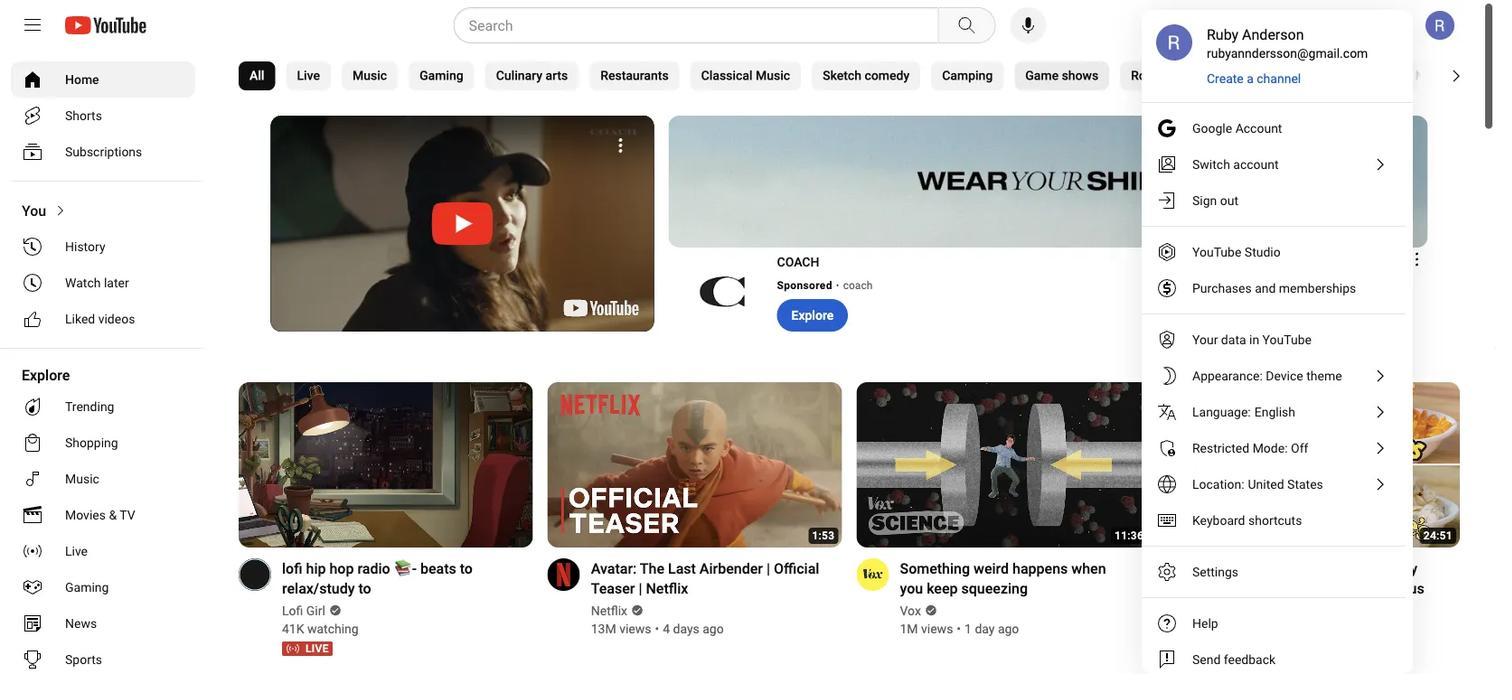 Task type: locate. For each thing, give the bounding box(es) containing it.
ruby anderson rubyanndersson@gmail.com
[[1207, 26, 1368, 61]]

vox image
[[856, 559, 889, 591]]

tab list
[[239, 51, 1490, 101]]

1 vertical spatial youtube
[[1262, 332, 1312, 347]]

1 horizontal spatial netflix
[[646, 580, 688, 597]]

1 horizontal spatial ago
[[998, 622, 1019, 637]]

1 vertical spatial live
[[65, 544, 88, 559]]

1 horizontal spatial explore
[[791, 308, 834, 323]]

views right 1m
[[921, 622, 953, 637]]

purchases and memberships
[[1192, 281, 1356, 296]]

to right beats
[[460, 560, 473, 577]]

1 horizontal spatial views
[[921, 622, 953, 637]]

boxed
[[1209, 580, 1249, 597]]

None search field
[[421, 7, 999, 43]]

views left 4 at bottom
[[619, 622, 651, 637]]

1 vertical spatial to
[[460, 560, 473, 577]]

hip
[[306, 560, 326, 577]]

trending link
[[11, 389, 195, 425], [11, 389, 195, 425]]

youtube right the 'in'
[[1262, 332, 1312, 347]]

explore
[[791, 308, 834, 323], [22, 367, 70, 384]]

location: united states
[[1192, 477, 1323, 492]]

netflix link
[[591, 602, 629, 620]]

0 vertical spatial you
[[1458, 68, 1478, 83]]

📚
[[394, 560, 408, 577]]

0 horizontal spatial netflix
[[591, 604, 627, 618]]

watching
[[307, 622, 359, 637]]

2 views from the left
[[921, 622, 953, 637]]

-
[[412, 560, 417, 577]]

epicurious image
[[1165, 559, 1198, 591]]

views
[[619, 622, 651, 637], [921, 622, 953, 637], [1240, 622, 1272, 637]]

location:
[[1192, 477, 1244, 492]]

appearance:
[[1192, 368, 1263, 383]]

0 horizontal spatial to
[[358, 580, 371, 597]]

a
[[1247, 71, 1254, 86]]

live right all
[[297, 68, 320, 83]]

camping
[[942, 68, 993, 83]]

send feedback link
[[1142, 642, 1406, 674], [1142, 642, 1406, 674]]

last
[[668, 560, 696, 577]]

0 vertical spatial explore
[[791, 308, 834, 323]]

views down "epicurious" link
[[1240, 622, 1272, 637]]

keyboard
[[1192, 513, 1245, 528]]

lofi girl
[[282, 604, 325, 618]]

Explore text field
[[791, 308, 834, 323]]

coach link
[[843, 278, 874, 294]]

0 vertical spatial epicurious
[[1356, 580, 1424, 597]]

switch account
[[1192, 157, 1279, 172]]

youtube
[[1192, 245, 1241, 259], [1262, 332, 1312, 347]]

41k watching
[[282, 622, 359, 637]]

to
[[1444, 68, 1455, 83], [460, 560, 473, 577], [358, 580, 371, 597]]

0 horizontal spatial youtube
[[1192, 245, 1241, 259]]

gaming up news
[[65, 580, 109, 595]]

days
[[673, 622, 699, 637]]

help link
[[1142, 606, 1406, 642], [1142, 606, 1406, 642]]

you up vox
[[900, 580, 923, 597]]

create a channel
[[1207, 71, 1301, 86]]

epicurious link
[[1209, 602, 1269, 620]]

1 vertical spatial gaming
[[65, 580, 109, 595]]

new
[[1415, 68, 1440, 83]]

1 vertical spatial &
[[1284, 580, 1294, 597]]

coach
[[777, 254, 819, 269]]

Search text field
[[469, 14, 934, 37]]

0 horizontal spatial views
[[619, 622, 651, 637]]

send feedback
[[1192, 652, 1276, 667]]

ago right days
[[703, 622, 724, 637]]

avatar: the last airbender | official teaser | netflix by netflix 13,579,031 views 4 days ago 1 minute, 53 seconds element
[[591, 559, 820, 599]]

2 horizontal spatial |
[[1349, 580, 1353, 597]]

gaming
[[420, 68, 463, 83], [65, 580, 109, 595]]

avatar image image
[[1425, 11, 1454, 40]]

explore down sponsored on the top right of page
[[791, 308, 834, 323]]

sports link
[[11, 642, 195, 674], [11, 642, 195, 674]]

2 horizontal spatial views
[[1240, 622, 1272, 637]]

arts
[[546, 68, 568, 83]]

1 minute, 53 seconds element
[[812, 530, 835, 543]]

24:51
[[1423, 530, 1453, 543]]

2 horizontal spatial to
[[1444, 68, 1455, 83]]

| left official
[[766, 560, 770, 577]]

you inside something weird happens when you keep squeezing
[[900, 580, 923, 597]]

you right the new
[[1458, 68, 1478, 83]]

news link
[[11, 606, 195, 642], [11, 606, 195, 642]]

live down movies
[[65, 544, 88, 559]]

0 horizontal spatial epicurious
[[1209, 604, 1268, 618]]

youtube up purchases
[[1192, 245, 1241, 259]]

send
[[1192, 652, 1221, 667]]

gaming left the culinary
[[420, 68, 463, 83]]

feedback
[[1224, 652, 1276, 667]]

1 horizontal spatial &
[[1284, 580, 1294, 597]]

1 views from the left
[[619, 622, 651, 637]]

recently
[[1277, 68, 1326, 83]]

1 ago from the left
[[703, 622, 724, 637]]

1 horizontal spatial live
[[297, 68, 320, 83]]

2 ago from the left
[[998, 622, 1019, 637]]

language:
[[1192, 405, 1251, 419]]

0 vertical spatial netflix
[[646, 580, 688, 597]]

to right the new
[[1444, 68, 1455, 83]]

epicurious
[[1356, 580, 1424, 597], [1209, 604, 1268, 618]]

every
[[1382, 560, 1417, 577]]

culinary
[[496, 68, 542, 83]]

netflix up 13m
[[591, 604, 627, 618]]

playing
[[1160, 68, 1202, 83]]

ago for last
[[703, 622, 724, 637]]

airbender
[[700, 560, 763, 577]]

& left "tv" at the left bottom of page
[[109, 508, 117, 522]]

0 horizontal spatial you
[[900, 580, 923, 597]]

watch
[[65, 275, 101, 290]]

| down test
[[1349, 580, 1353, 597]]

0 horizontal spatial gaming
[[65, 580, 109, 595]]

settings
[[1192, 565, 1238, 579]]

lofi hip hop radio 📚 - beats to relax/study to by lofi girl 298,825,152 views element
[[282, 559, 511, 599]]

1 horizontal spatial youtube
[[1262, 332, 1312, 347]]

device
[[1266, 368, 1303, 383]]

restricted mode: off link
[[1142, 430, 1406, 466], [1142, 430, 1406, 466]]

liked videos link
[[11, 301, 195, 337], [11, 301, 195, 337]]

1 vertical spatial you
[[900, 580, 923, 597]]

netflix down the
[[646, 580, 688, 597]]

explore link
[[777, 299, 848, 332]]

live link
[[11, 533, 195, 569], [11, 533, 195, 569]]

lofi
[[282, 560, 302, 577]]

switch account link
[[1142, 146, 1406, 183], [1142, 146, 1406, 183]]

music link
[[11, 461, 195, 497], [11, 461, 195, 497]]

3 views from the left
[[1240, 622, 1272, 637]]

1 vertical spatial epicurious
[[1209, 604, 1268, 618]]

home
[[65, 72, 99, 87]]

1 horizontal spatial to
[[460, 560, 473, 577]]

epicurious up 1.2m
[[1209, 604, 1268, 618]]

0 horizontal spatial live
[[65, 544, 88, 559]]

0 vertical spatial &
[[109, 508, 117, 522]]

0 horizontal spatial ago
[[703, 622, 724, 637]]

states
[[1287, 477, 1323, 492]]

0 vertical spatial gaming
[[420, 68, 463, 83]]

live status
[[282, 642, 332, 656]]

shows
[[1062, 68, 1098, 83]]

account
[[1233, 157, 1279, 172]]

explore up trending
[[22, 367, 70, 384]]

test
[[1351, 560, 1379, 577]]

0 vertical spatial youtube
[[1192, 245, 1241, 259]]

movies
[[65, 508, 106, 522]]

united
[[1248, 477, 1284, 492]]

|
[[766, 560, 770, 577], [639, 580, 642, 597], [1349, 580, 1353, 597]]

1:53
[[812, 530, 835, 543]]

| down the
[[639, 580, 642, 597]]

pro chefs blind taste test every boxed mac & cheese | epicurious by epicurious 1,208,133 views 11 days ago 24 minutes element
[[1209, 559, 1438, 599]]

live
[[297, 68, 320, 83], [65, 544, 88, 559]]

ago right day
[[998, 622, 1019, 637]]

1 vertical spatial netflix
[[591, 604, 627, 618]]

4
[[663, 622, 670, 637]]

home link
[[11, 61, 195, 98], [11, 61, 195, 98]]

your data in youtube link
[[1142, 322, 1406, 358], [1142, 322, 1406, 358]]

google account
[[1192, 121, 1282, 136]]

1 vertical spatial explore
[[22, 367, 70, 384]]

to down the radio
[[358, 580, 371, 597]]

mac
[[1253, 580, 1281, 597]]

& down blind
[[1284, 580, 1294, 597]]

2 horizontal spatial music
[[756, 68, 790, 83]]

restaurants
[[600, 68, 669, 83]]

create
[[1207, 71, 1244, 86]]

1 horizontal spatial epicurious
[[1356, 580, 1424, 597]]

game
[[1025, 68, 1059, 83]]

11 minutes, 36 seconds element
[[1115, 530, 1144, 543]]

epicurious down every on the right bottom of page
[[1356, 580, 1424, 597]]

google account link
[[1142, 110, 1406, 146], [1142, 110, 1406, 146]]



Task type: describe. For each thing, give the bounding box(es) containing it.
the
[[640, 560, 664, 577]]

1.2m
[[1209, 622, 1237, 637]]

videos
[[98, 311, 135, 326]]

something weird happens when you keep squeezing by vox 1,070,659 views 1 day ago 11 minutes, 36 seconds element
[[900, 559, 1129, 599]]

google
[[1192, 121, 1232, 136]]

1 horizontal spatial gaming
[[420, 68, 463, 83]]

0 vertical spatial to
[[1444, 68, 1455, 83]]

tab list containing all
[[239, 51, 1490, 101]]

11:36 link
[[856, 382, 1151, 550]]

netflix inside avatar: the last airbender | official teaser | netflix
[[646, 580, 688, 597]]

create a channel link
[[1207, 70, 1302, 88]]

recently uploaded
[[1277, 68, 1382, 83]]

weird
[[974, 560, 1009, 577]]

something
[[900, 560, 970, 577]]

lofi hip hop radio 📚 - beats to relax/study to link
[[282, 559, 511, 599]]

2 vertical spatial to
[[358, 580, 371, 597]]

pro
[[1209, 560, 1231, 577]]

watch later
[[65, 275, 129, 290]]

liked videos
[[65, 311, 135, 326]]

something weird happens when you keep squeezing
[[900, 560, 1106, 597]]

taste
[[1312, 560, 1347, 577]]

| inside pro chefs blind taste test every boxed mac & cheese | epicurious epicurious 1.2m views
[[1349, 580, 1353, 597]]

avatar:
[[591, 560, 637, 577]]

netflix image
[[548, 559, 580, 591]]

relax/study
[[282, 580, 355, 597]]

lofi girl image
[[239, 559, 271, 591]]

role-playing games
[[1131, 68, 1245, 83]]

culinary arts
[[496, 68, 568, 83]]

liked
[[65, 311, 95, 326]]

1m
[[900, 622, 918, 637]]

0 vertical spatial live
[[297, 68, 320, 83]]

live
[[306, 643, 329, 656]]

in
[[1249, 332, 1259, 347]]

history
[[65, 239, 105, 254]]

memberships
[[1279, 281, 1356, 296]]

english
[[1254, 405, 1295, 419]]

classical music
[[701, 68, 790, 83]]

4 days ago
[[663, 622, 724, 637]]

24:51 link
[[1165, 382, 1460, 550]]

subscriptions
[[65, 144, 142, 159]]

1
[[965, 622, 972, 637]]

blind
[[1276, 560, 1309, 577]]

off
[[1291, 441, 1308, 456]]

0 horizontal spatial &
[[109, 508, 117, 522]]

teaser
[[591, 580, 635, 597]]

appearance: device theme option
[[1142, 358, 1406, 394]]

role-
[[1131, 68, 1160, 83]]

comedy
[[865, 68, 910, 83]]

ruby
[[1207, 26, 1239, 43]]

pro chefs blind taste test every boxed mac & cheese | epicurious epicurious 1.2m views
[[1209, 560, 1424, 637]]

views inside pro chefs blind taste test every boxed mac & cheese | epicurious epicurious 1.2m views
[[1240, 622, 1272, 637]]

studio
[[1245, 245, 1281, 259]]

restricted
[[1192, 441, 1249, 456]]

pro chefs blind taste test every boxed mac & cheese | epicurious link
[[1209, 559, 1438, 599]]

1 horizontal spatial music
[[353, 68, 387, 83]]

1 horizontal spatial |
[[766, 560, 770, 577]]

views for teaser
[[619, 622, 651, 637]]

later
[[104, 275, 129, 290]]

sketch
[[823, 68, 861, 83]]

sports
[[65, 652, 102, 667]]

24 minutes, 51 seconds element
[[1423, 530, 1453, 543]]

hop
[[329, 560, 354, 577]]

0 horizontal spatial music
[[65, 471, 99, 486]]

data
[[1221, 332, 1246, 347]]

views for squeezing
[[921, 622, 953, 637]]

all
[[249, 68, 264, 83]]

13m
[[591, 622, 616, 637]]

account
[[1235, 121, 1282, 136]]

keyboard shortcuts
[[1192, 513, 1302, 528]]

tv
[[120, 508, 135, 522]]

switch
[[1192, 157, 1230, 172]]

new to you
[[1415, 68, 1478, 83]]

sign
[[1192, 193, 1217, 208]]

lofi hip hop radio 📚 - beats to relax/study to
[[282, 560, 473, 597]]

you
[[22, 202, 46, 219]]

squeezing
[[961, 580, 1028, 597]]

trending
[[65, 399, 114, 414]]

11:36
[[1115, 530, 1144, 543]]

official
[[774, 560, 819, 577]]

sponsored
[[777, 279, 832, 292]]

beats
[[420, 560, 456, 577]]

anderson
[[1242, 26, 1304, 43]]

day
[[975, 622, 995, 637]]

0 horizontal spatial explore
[[22, 367, 70, 384]]

chefs
[[1235, 560, 1272, 577]]

games
[[1205, 68, 1245, 83]]

keep
[[927, 580, 958, 597]]

your data in youtube
[[1192, 332, 1312, 347]]

& inside pro chefs blind taste test every boxed mac & cheese | epicurious epicurious 1.2m views
[[1284, 580, 1294, 597]]

shorts
[[65, 108, 102, 123]]

0 horizontal spatial |
[[639, 580, 642, 597]]

youtube studio
[[1192, 245, 1281, 259]]

something weird happens when you keep squeezing link
[[900, 559, 1129, 599]]

ago for happens
[[998, 622, 1019, 637]]

vox link
[[900, 602, 922, 620]]

girl
[[306, 604, 325, 618]]

news
[[65, 616, 97, 631]]

1 horizontal spatial you
[[1458, 68, 1478, 83]]

41k
[[282, 622, 304, 637]]

restricted mode: off
[[1192, 441, 1308, 456]]



Task type: vqa. For each thing, say whether or not it's contained in the screenshot.
Olatunji at bottom left
no



